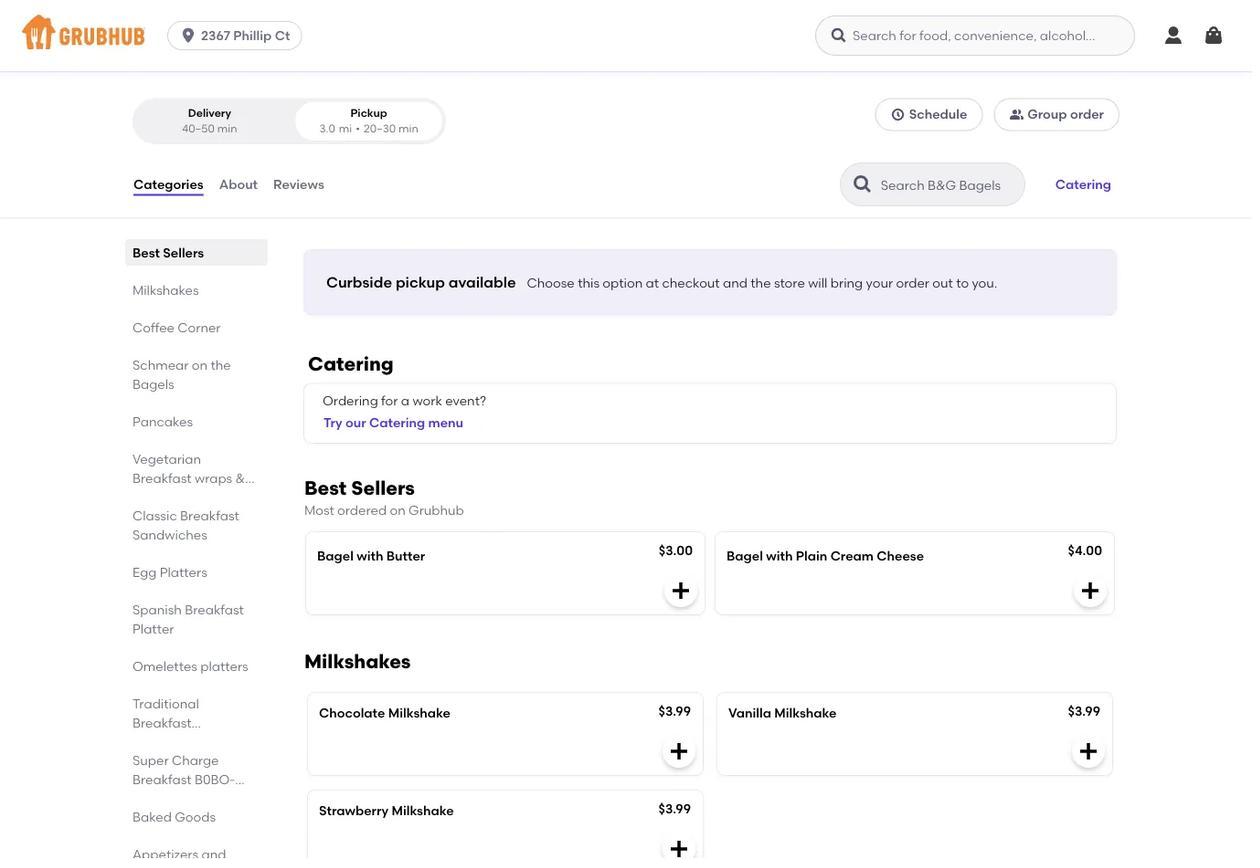 Task type: locate. For each thing, give the bounding box(es) containing it.
available
[[449, 274, 516, 292]]

schmear on the bagels
[[133, 357, 231, 392]]

sellers up milkshakes tab
[[163, 245, 204, 261]]

coffee corner tab
[[133, 318, 260, 337]]

corner
[[178, 320, 221, 335]]

2 vertical spatial catering
[[369, 415, 425, 431]]

min inside pickup 3.0 mi • 20–30 min
[[398, 122, 418, 135]]

most
[[304, 503, 334, 519]]

best sellers
[[133, 245, 204, 261]]

882
[[228, 36, 250, 52]]

omelettes
[[133, 659, 197, 675]]

delivery 40–50 min
[[182, 106, 237, 135]]

milkshake for chocolate milkshake
[[388, 706, 450, 722]]

milkshakes tab
[[133, 281, 260, 300]]

bagel
[[317, 549, 354, 565], [727, 549, 763, 565]]

on down corner
[[192, 357, 208, 373]]

the right "and"
[[751, 276, 771, 291]]

order left out
[[896, 276, 929, 291]]

sandwiches
[[133, 527, 207, 543]]

egg platters
[[133, 565, 207, 580]]

1 horizontal spatial min
[[398, 122, 418, 135]]

1 vertical spatial tab
[[133, 845, 260, 860]]

main navigation navigation
[[0, 0, 1252, 71]]

milkshake right strawberry
[[392, 804, 454, 820]]

phillip
[[233, 28, 272, 43]]

1 vertical spatial best
[[304, 477, 347, 500]]

on right ordered
[[390, 503, 406, 519]]

1 bagel from the left
[[317, 549, 354, 565]]

0 vertical spatial milkshakes
[[133, 282, 199, 298]]

egg platters tab
[[133, 563, 260, 582]]

a
[[401, 393, 409, 409]]

sellers
[[163, 245, 204, 261], [351, 477, 415, 500]]

curbside
[[326, 274, 392, 292]]

with left butter
[[357, 549, 383, 565]]

plain
[[796, 549, 827, 565]]

out
[[933, 276, 953, 291]]

best sellers tab
[[133, 243, 260, 262]]

0 horizontal spatial with
[[357, 549, 383, 565]]

0 horizontal spatial the
[[211, 357, 231, 373]]

pancakes tab
[[133, 412, 260, 431]]

blt
[[193, 754, 215, 770]]

2 with from the left
[[766, 549, 793, 565]]

people icon image
[[1009, 107, 1024, 122]]

best up milkshakes tab
[[133, 245, 160, 261]]

0 horizontal spatial •
[[232, 9, 237, 25]]

curbside pickup available
[[326, 274, 516, 292]]

2 min from the left
[[398, 122, 418, 135]]

milkshake right vanilla on the right
[[774, 706, 837, 722]]

$3.99
[[659, 704, 691, 720], [1068, 704, 1100, 720], [659, 802, 691, 818]]

• right st
[[232, 9, 237, 25]]

to
[[956, 276, 969, 291]]

0 vertical spatial sellers
[[163, 245, 204, 261]]

search icon image
[[852, 174, 874, 196]]

bagel with butter
[[317, 549, 425, 565]]

sec-
[[133, 754, 162, 770]]

1 horizontal spatial svg image
[[1163, 25, 1184, 47]]

delivery
[[188, 106, 231, 120]]

1 horizontal spatial on
[[390, 503, 406, 519]]

star icon image
[[133, 35, 151, 53], [151, 35, 169, 53], [169, 35, 187, 53], [187, 35, 206, 53], [206, 35, 224, 53], [206, 35, 224, 53]]

vegetarian breakfast wraps & sandwiches tab
[[133, 450, 260, 505]]

spanish breakfast platter tab
[[133, 601, 260, 639]]

order right group
[[1070, 107, 1104, 122]]

1 vertical spatial the
[[211, 357, 231, 373]]

omelettes platters tab
[[133, 657, 260, 676]]

0 horizontal spatial svg image
[[670, 581, 692, 602]]

0 vertical spatial the
[[751, 276, 771, 291]]

schedule button
[[875, 98, 983, 131]]

e
[[171, 9, 178, 25]]

bec-
[[214, 735, 245, 750]]

sellers inside tab
[[163, 245, 204, 261]]

breakfast for spanish
[[185, 602, 244, 618]]

best inside best sellers tab
[[133, 245, 160, 261]]

0 horizontal spatial bagel
[[317, 549, 354, 565]]

option group containing delivery 40–50 min
[[133, 98, 446, 144]]

0 horizontal spatial sellers
[[163, 245, 204, 261]]

tab down baked goods tab
[[133, 845, 260, 860]]

best
[[133, 245, 160, 261], [304, 477, 347, 500]]

bagel left the plain
[[727, 549, 763, 565]]

milkshake right chocolate
[[388, 706, 450, 722]]

milkshake for vanilla milkshake
[[774, 706, 837, 722]]

svg image inside main navigation navigation
[[1163, 25, 1184, 47]]

92
[[307, 36, 322, 52]]

best for best sellers most ordered on grubhub
[[304, 477, 347, 500]]

platters
[[160, 565, 207, 580]]

best for best sellers
[[133, 245, 160, 261]]

breakfast inside "spanish breakfast platter"
[[185, 602, 244, 618]]

sellers inside "best sellers most ordered on grubhub"
[[351, 477, 415, 500]]

breakfast inside traditional breakfast sandwiches. bec- sec-tec-blt
[[133, 716, 192, 731]]

svg image inside schedule button
[[891, 107, 905, 122]]

1 horizontal spatial best
[[304, 477, 347, 500]]

catering down group order
[[1055, 177, 1111, 192]]

your
[[866, 276, 893, 291]]

1 vertical spatial on
[[390, 503, 406, 519]]

on inside schmear on the bagels
[[192, 357, 208, 373]]

min down the delivery
[[217, 122, 237, 135]]

tab
[[133, 751, 260, 790], [133, 845, 260, 860]]

milkshakes down best sellers
[[133, 282, 199, 298]]

best inside "best sellers most ordered on grubhub"
[[304, 477, 347, 500]]

svg image inside 2367 phillip ct button
[[179, 27, 198, 45]]

egg
[[133, 565, 157, 580]]

breakfast for vegetarian
[[133, 471, 192, 486]]

order
[[1070, 107, 1104, 122], [896, 276, 929, 291]]

milkshakes inside tab
[[133, 282, 199, 298]]

(201)
[[241, 9, 269, 25]]

1 vertical spatial svg image
[[670, 581, 692, 602]]

Search for food, convenience, alcohol... search field
[[815, 16, 1135, 56]]

0 vertical spatial tab
[[133, 751, 260, 790]]

$3.99 for chocolate milkshake
[[659, 704, 691, 720]]

1 horizontal spatial bagel
[[727, 549, 763, 565]]

1 horizontal spatial milkshakes
[[304, 651, 411, 674]]

sellers up ordered
[[351, 477, 415, 500]]

1 min from the left
[[217, 122, 237, 135]]

tab down sandwiches.
[[133, 751, 260, 790]]

2367 phillip ct button
[[167, 21, 309, 50]]

1 tab from the top
[[133, 751, 260, 790]]

breakfast down vegetarian
[[133, 471, 192, 486]]

1 horizontal spatial •
[[356, 122, 360, 135]]

1 vertical spatial sellers
[[351, 477, 415, 500]]

min inside 'delivery 40–50 min'
[[217, 122, 237, 135]]

pancakes
[[133, 414, 193, 430]]

0 horizontal spatial order
[[896, 276, 929, 291]]

svg image
[[1203, 25, 1225, 47], [179, 27, 198, 45], [830, 27, 848, 45], [891, 107, 905, 122], [1079, 581, 1101, 602], [668, 741, 690, 763], [1078, 741, 1099, 763], [668, 839, 690, 860]]

with for butter
[[357, 549, 383, 565]]

0 horizontal spatial best
[[133, 245, 160, 261]]

0 horizontal spatial min
[[217, 122, 237, 135]]

2367 phillip ct
[[201, 28, 290, 43]]

with left the plain
[[766, 549, 793, 565]]

1 horizontal spatial order
[[1070, 107, 1104, 122]]

0 vertical spatial svg image
[[1163, 25, 1184, 47]]

1 with from the left
[[357, 549, 383, 565]]

0 vertical spatial best
[[133, 245, 160, 261]]

min right 20–30 on the left top of the page
[[398, 122, 418, 135]]

schmear
[[133, 357, 189, 373]]

st
[[215, 9, 227, 25]]

0 horizontal spatial milkshakes
[[133, 282, 199, 298]]

catering up ordering
[[308, 352, 394, 376]]

0 vertical spatial order
[[1070, 107, 1104, 122]]

on
[[192, 357, 208, 373], [390, 503, 406, 519]]

svg image
[[1163, 25, 1184, 47], [670, 581, 692, 602]]

breakfast down traditional
[[133, 716, 192, 731]]

Search B&G Bagels search field
[[879, 176, 1019, 194]]

min
[[217, 122, 237, 135], [398, 122, 418, 135]]

breakfast down egg platters tab
[[185, 602, 244, 618]]

1 vertical spatial order
[[896, 276, 929, 291]]

goods
[[175, 810, 216, 825]]

checkout
[[662, 276, 720, 291]]

1 horizontal spatial sellers
[[351, 477, 415, 500]]

0 horizontal spatial on
[[192, 357, 208, 373]]

best up most
[[304, 477, 347, 500]]

catering down for
[[369, 415, 425, 431]]

event?
[[445, 393, 486, 409]]

(201) 962-8700 button
[[241, 8, 329, 26]]

classic  breakfast sandwiches tab
[[133, 506, 260, 545]]

milkshakes
[[133, 282, 199, 298], [304, 651, 411, 674]]

ordering for a work event? try our catering menu
[[323, 393, 486, 431]]

option group
[[133, 98, 446, 144]]

&
[[235, 471, 245, 486]]

1 horizontal spatial with
[[766, 549, 793, 565]]

bagel down most
[[317, 549, 354, 565]]

1 vertical spatial milkshakes
[[304, 651, 411, 674]]

order inside button
[[1070, 107, 1104, 122]]

the down corner
[[211, 357, 231, 373]]

2 tab from the top
[[133, 845, 260, 860]]

• right the mi
[[356, 122, 360, 135]]

1 vertical spatial •
[[356, 122, 360, 135]]

breakfast
[[133, 471, 192, 486], [180, 508, 239, 524], [185, 602, 244, 618], [133, 716, 192, 731]]

subscription pass image
[[133, 10, 151, 25]]

0 vertical spatial catering
[[1055, 177, 1111, 192]]

with for plain
[[766, 549, 793, 565]]

milkshake
[[388, 706, 450, 722], [774, 706, 837, 722], [392, 804, 454, 820]]

•
[[232, 9, 237, 25], [356, 122, 360, 135]]

the inside schmear on the bagels
[[211, 357, 231, 373]]

2 bagel from the left
[[727, 549, 763, 565]]

0 vertical spatial •
[[232, 9, 237, 25]]

0 vertical spatial on
[[192, 357, 208, 373]]

milkshakes up chocolate
[[304, 651, 411, 674]]

option
[[603, 276, 643, 291]]

bagels
[[133, 377, 174, 392]]

coffee corner
[[133, 320, 221, 335]]



Task type: describe. For each thing, give the bounding box(es) containing it.
will
[[808, 276, 827, 291]]

$3.99 for vanilla milkshake
[[1068, 704, 1100, 720]]

about
[[219, 177, 258, 192]]

ordered
[[337, 503, 387, 519]]

grubhub
[[409, 503, 464, 519]]

vanilla
[[728, 706, 771, 722]]

categories button
[[133, 152, 204, 218]]

bring
[[831, 276, 863, 291]]

platters
[[200, 659, 248, 675]]

cheese
[[877, 549, 924, 565]]

traditional breakfast sandwiches. bec- sec-tec-blt
[[133, 696, 245, 770]]

traditional breakfast sandwiches. bec- sec-tec-blt tab
[[133, 695, 260, 770]]

schedule
[[909, 107, 967, 122]]

882 ratings
[[228, 36, 296, 52]]

strawberry milkshake
[[319, 804, 454, 820]]

wraps
[[195, 471, 232, 486]]

tec-
[[162, 754, 193, 770]]

about button
[[218, 152, 259, 218]]

our
[[345, 415, 366, 431]]

schmear on the bagels tab
[[133, 356, 260, 394]]

choose this option at checkout and the store will bring your order out to you.
[[527, 276, 997, 291]]

main
[[181, 9, 212, 25]]

butter
[[386, 549, 425, 565]]

try our catering menu button
[[315, 403, 472, 443]]

chocolate milkshake
[[319, 706, 450, 722]]

catering button
[[1047, 165, 1120, 205]]

breakfast for traditional
[[133, 716, 192, 731]]

pickup
[[350, 106, 387, 120]]

bagel for bagel with plain cream cheese
[[727, 549, 763, 565]]

group order button
[[994, 98, 1120, 131]]

962-
[[272, 9, 299, 25]]

you.
[[972, 276, 997, 291]]

baked goods
[[133, 810, 216, 825]]

• (201) 962-8700
[[232, 9, 329, 25]]

spanish breakfast platter
[[133, 602, 244, 637]]

vanilla milkshake
[[728, 706, 837, 722]]

catering inside ordering for a work event? try our catering menu
[[369, 415, 425, 431]]

20–30
[[364, 122, 396, 135]]

vegetarian
[[133, 452, 201, 467]]

51 e main st button
[[155, 7, 228, 27]]

$3.00
[[659, 544, 693, 559]]

best sellers most ordered on grubhub
[[304, 477, 464, 519]]

8700
[[299, 9, 329, 25]]

catering inside button
[[1055, 177, 1111, 192]]

cream
[[830, 549, 874, 565]]

on inside "best sellers most ordered on grubhub"
[[390, 503, 406, 519]]

chocolate
[[319, 706, 385, 722]]

traditional
[[133, 696, 199, 712]]

ct
[[275, 28, 290, 43]]

baked
[[133, 810, 172, 825]]

51
[[156, 9, 168, 25]]

pickup 3.0 mi • 20–30 min
[[319, 106, 418, 135]]

1 horizontal spatial the
[[751, 276, 771, 291]]

baked goods tab
[[133, 808, 260, 827]]

• inside pickup 3.0 mi • 20–30 min
[[356, 122, 360, 135]]

coffee
[[133, 320, 175, 335]]

reviews button
[[272, 152, 325, 218]]

this
[[578, 276, 600, 291]]

store
[[774, 276, 805, 291]]

menu
[[428, 415, 463, 431]]

milkshake for strawberry milkshake
[[392, 804, 454, 820]]

choose
[[527, 276, 575, 291]]

sellers for best sellers most ordered on grubhub
[[351, 477, 415, 500]]

categories
[[133, 177, 203, 192]]

strawberry
[[319, 804, 389, 820]]

spanish
[[133, 602, 182, 618]]

sandwiches.
[[133, 735, 210, 750]]

2367
[[201, 28, 230, 43]]

sandwiches
[[133, 490, 206, 505]]

ordering
[[323, 393, 378, 409]]

sellers for best sellers
[[163, 245, 204, 261]]

for
[[381, 393, 398, 409]]

at
[[646, 276, 659, 291]]

51 e main st
[[156, 9, 227, 25]]

reviews
[[273, 177, 324, 192]]

vegetarian breakfast wraps & sandwiches classic  breakfast sandwiches
[[133, 452, 245, 543]]

40–50
[[182, 122, 215, 135]]

pickup
[[396, 274, 445, 292]]

and
[[723, 276, 748, 291]]

bagel for bagel with butter
[[317, 549, 354, 565]]

work
[[413, 393, 442, 409]]

$4.00
[[1068, 544, 1102, 559]]

omelettes platters
[[133, 659, 248, 675]]

1 vertical spatial catering
[[308, 352, 394, 376]]

ratings
[[253, 36, 296, 52]]

mi
[[339, 122, 352, 135]]

$3.99 for strawberry milkshake
[[659, 802, 691, 818]]

breakfast down wraps
[[180, 508, 239, 524]]

group order
[[1028, 107, 1104, 122]]



Task type: vqa. For each thing, say whether or not it's contained in the screenshot.
TEC-
yes



